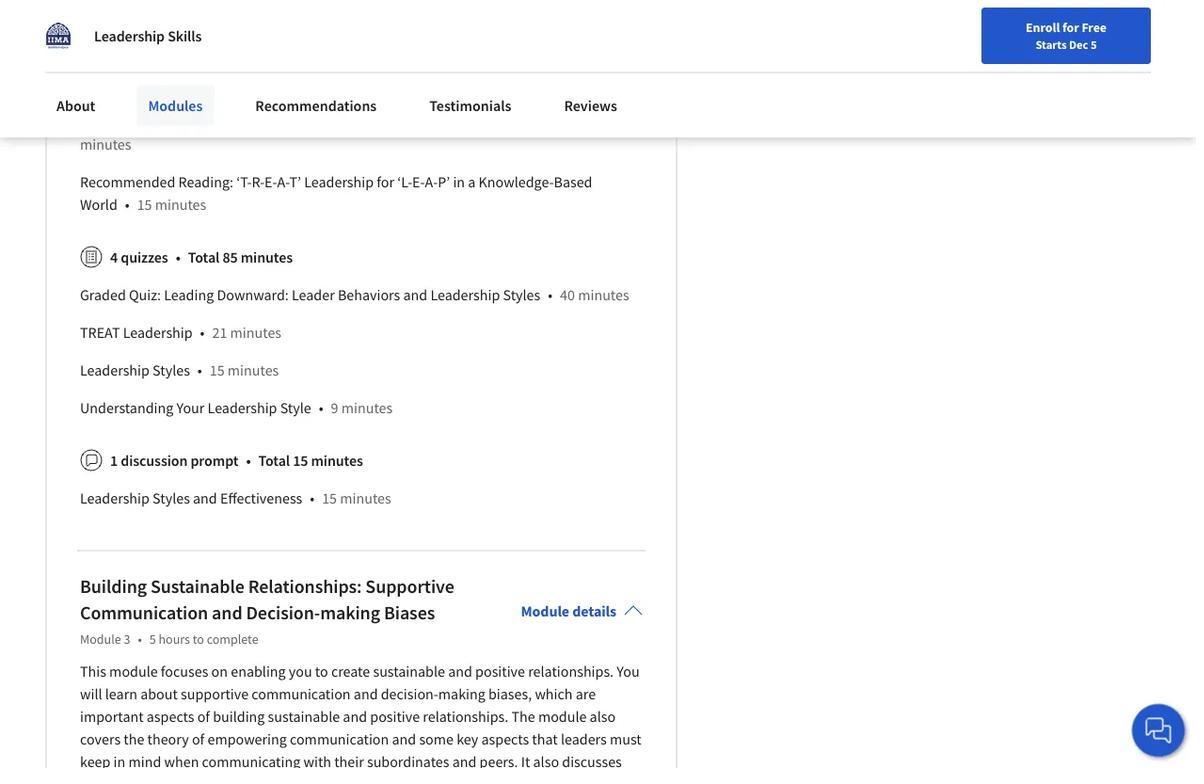 Task type: vqa. For each thing, say whether or not it's contained in the screenshot.
'many' in the bottom of the page
no



Task type: locate. For each thing, give the bounding box(es) containing it.
leading up treat leadership • 21 minutes in the top left of the page
[[164, 286, 214, 304]]

with
[[304, 753, 331, 768]]

1 vertical spatial r-
[[252, 173, 265, 191]]

module
[[109, 662, 158, 681], [538, 707, 587, 726]]

1 horizontal spatial e-
[[265, 173, 277, 191]]

0 vertical spatial essential
[[80, 14, 137, 33]]

1 vertical spatial also
[[533, 753, 559, 768]]

0 vertical spatial communication
[[252, 685, 351, 704]]

e- for t'
[[265, 173, 277, 191]]

communication
[[80, 601, 208, 625]]

the
[[512, 707, 535, 726]]

minutes down • total 15 minutes
[[340, 489, 391, 508]]

module left details
[[521, 602, 570, 621]]

relationships.
[[528, 662, 614, 681], [423, 707, 509, 726]]

essential up about
[[80, 75, 137, 93]]

2 vertical spatial to
[[315, 662, 328, 681]]

also down are
[[590, 707, 616, 726]]

of down supportive
[[197, 707, 210, 726]]

0 vertical spatial total
[[188, 248, 220, 267]]

menu item
[[871, 19, 992, 80]]

which
[[483, 112, 522, 131]]

building
[[213, 707, 265, 726]]

r- left t'
[[252, 173, 265, 191]]

• right 3
[[138, 631, 142, 648]]

keep
[[80, 753, 111, 768]]

positive down decision-
[[370, 707, 420, 726]]

for left new-
[[330, 75, 348, 93]]

5 inside building sustainable relationships: supportive communication and decision-making biases module 3 • 5 hours to complete
[[149, 631, 156, 648]]

module
[[521, 602, 570, 621], [80, 631, 121, 648]]

leadership skills
[[94, 26, 202, 45]]

1 vertical spatial module
[[80, 631, 121, 648]]

2 vertical spatial for
[[377, 173, 395, 191]]

0 vertical spatial leading
[[197, 14, 247, 33]]

0 vertical spatial organizations
[[324, 14, 411, 33]]

0 horizontal spatial making
[[320, 601, 380, 625]]

1 vertical spatial total
[[258, 451, 290, 470]]

2 vertical spatial styles
[[153, 489, 190, 508]]

starts
[[1036, 37, 1067, 52]]

r- inside recommended reading: 't-r-e-a-t' leadership for 'l-e-a-p' in a knowledge-based world
[[252, 173, 265, 191]]

in inside recommended reading: 't-r-e-a-t' leadership for 'l-e-a-p' in a knowledge-based world
[[453, 173, 465, 191]]

0 vertical spatial the
[[429, 14, 450, 33]]

also
[[590, 707, 616, 726], [533, 753, 559, 768]]

reading: up modules
[[140, 75, 194, 93]]

hide info about module content region
[[80, 0, 643, 525]]

module left 3
[[80, 631, 121, 648]]

organizations
[[324, 14, 411, 33], [410, 75, 497, 93]]

reading: for t-
[[140, 75, 194, 93]]

in left a
[[453, 173, 465, 191]]

1 vertical spatial recommended
[[80, 173, 176, 191]]

treat leadership • 21 minutes
[[80, 323, 282, 342]]

2 horizontal spatial e-
[[413, 173, 425, 191]]

0 vertical spatial relationships.
[[528, 662, 614, 681]]

in inside 'this module focuses on enabling you to create sustainable and positive relationships. you will learn about supportive communication and decision-making biases, which are important aspects of building sustainable and positive relationships. the module also covers the theory of empowering communication and some key aspects that leaders must keep in mind when communicating with their subordinates and peers. it also discu'
[[114, 753, 125, 768]]

1 vertical spatial leading
[[164, 286, 214, 304]]

• up 'your'
[[198, 361, 202, 380]]

downward:
[[217, 286, 289, 304]]

1 vertical spatial the
[[124, 730, 144, 749]]

e- left t'
[[265, 173, 277, 191]]

2 vertical spatial in
[[114, 753, 125, 768]]

focuses
[[161, 662, 208, 681]]

the up mind
[[124, 730, 144, 749]]

reading: up modules link on the top left of page
[[140, 14, 194, 33]]

1 essential from the top
[[80, 14, 137, 33]]

sustainable
[[151, 575, 245, 599]]

the inside hide info about module content region
[[429, 14, 450, 33]]

0 vertical spatial positive
[[476, 662, 525, 681]]

of up when
[[192, 730, 205, 749]]

5 right dec on the top right of page
[[1091, 37, 1097, 52]]

2 horizontal spatial to
[[554, 112, 567, 131]]

2 horizontal spatial a-
[[425, 173, 438, 191]]

world up 4
[[80, 195, 117, 214]]

peers.
[[480, 753, 518, 768]]

relationships. up key
[[423, 707, 509, 726]]

a- for t'
[[277, 173, 289, 191]]

1 horizontal spatial also
[[590, 707, 616, 726]]

communication down you
[[252, 685, 351, 704]]

0 horizontal spatial the
[[124, 730, 144, 749]]

effectiveness
[[220, 489, 303, 508]]

0 horizontal spatial total
[[188, 248, 220, 267]]

module down which
[[538, 707, 587, 726]]

sustainable up decision-
[[373, 662, 445, 681]]

essential right iima - iim ahmedabad 'icon'
[[80, 14, 137, 33]]

0 horizontal spatial e-
[[222, 75, 235, 93]]

1 horizontal spatial the
[[429, 14, 450, 33]]

minutes right 21
[[230, 323, 282, 342]]

1 vertical spatial positive
[[370, 707, 420, 726]]

to right 'hours'
[[193, 631, 204, 648]]

iima - iim ahmedabad image
[[45, 23, 72, 49]]

for inside recommended reading: 't-r-e-a-t' leadership for 'l-e-a-p' in a knowledge-based world
[[377, 173, 395, 191]]

sustainable down you
[[268, 707, 340, 726]]

1 horizontal spatial total
[[258, 451, 290, 470]]

1 horizontal spatial 5
[[1091, 37, 1097, 52]]

reading: for 't-
[[179, 173, 233, 191]]

p'
[[438, 173, 450, 191]]

styles for leadership styles • 15 minutes
[[153, 361, 190, 380]]

making
[[320, 601, 380, 625], [439, 685, 486, 704]]

must
[[610, 730, 642, 749]]

minutes up quizzes
[[155, 195, 206, 214]]

and down key
[[453, 753, 477, 768]]

0 horizontal spatial for
[[330, 75, 348, 93]]

reading: inside recommended reading: 't-r-e-a-t' leadership for 'l-e-a-p' in a knowledge-based world
[[179, 173, 233, 191]]

and up complete
[[212, 601, 243, 625]]

recommended reading: case study: meera nair at phoenixway: which way to go? •
[[80, 112, 606, 131]]

0 vertical spatial world
[[523, 14, 561, 33]]

0 horizontal spatial aspects
[[147, 707, 194, 726]]

to right you
[[315, 662, 328, 681]]

graded
[[80, 286, 126, 304]]

0 vertical spatial to
[[554, 112, 567, 131]]

and up key
[[448, 662, 473, 681]]

relationships:
[[248, 575, 362, 599]]

1 horizontal spatial r-
[[252, 173, 265, 191]]

15 down style at the bottom
[[293, 451, 308, 470]]

module details
[[521, 602, 617, 621]]

module up learn
[[109, 662, 158, 681]]

• left 21
[[200, 323, 205, 342]]

0 horizontal spatial relationships.
[[423, 707, 509, 726]]

module inside building sustainable relationships: supportive communication and decision-making biases module 3 • 5 hours to complete
[[80, 631, 121, 648]]

0 horizontal spatial in
[[114, 753, 125, 768]]

communication
[[252, 685, 351, 704], [290, 730, 389, 749]]

the inside 'this module focuses on enabling you to create sustainable and positive relationships. you will learn about supportive communication and decision-making biases, which are important aspects of building sustainable and positive relationships. the module also covers the theory of empowering communication and some key aspects that leaders must keep in mind when communicating with their subordinates and peers. it also discu'
[[124, 730, 144, 749]]

decision-
[[381, 685, 439, 704]]

and up their at the bottom left of the page
[[343, 707, 367, 726]]

1 horizontal spatial for
[[377, 173, 395, 191]]

styles
[[503, 286, 541, 304], [153, 361, 190, 380], [153, 489, 190, 508]]

positive
[[476, 662, 525, 681], [370, 707, 420, 726]]

testimonials
[[430, 96, 512, 115]]

0 vertical spatial sustainable
[[373, 662, 445, 681]]

leaders
[[561, 730, 607, 749]]

0 horizontal spatial to
[[193, 631, 204, 648]]

making down relationships:
[[320, 601, 380, 625]]

organizations up testimonials
[[410, 75, 497, 93]]

0 vertical spatial r-
[[209, 75, 222, 93]]

aspects
[[147, 707, 194, 726], [482, 730, 529, 749]]

total left 85
[[188, 248, 220, 267]]

and down the prompt on the left bottom
[[193, 489, 217, 508]]

it
[[521, 753, 530, 768]]

minutes right 40 on the left top of page
[[578, 286, 630, 304]]

0 vertical spatial for
[[1063, 19, 1080, 36]]

2 recommended from the top
[[80, 173, 176, 191]]

to inside 'this module focuses on enabling you to create sustainable and positive relationships. you will learn about supportive communication and decision-making biases, which are important aspects of building sustainable and positive relationships. the module also covers the theory of empowering communication and some key aspects that leaders must keep in mind when communicating with their subordinates and peers. it also discu'
[[315, 662, 328, 681]]

1 vertical spatial 5
[[149, 631, 156, 648]]

to left go?
[[554, 112, 567, 131]]

0 vertical spatial making
[[320, 601, 380, 625]]

for up dec on the top right of page
[[1063, 19, 1080, 36]]

based
[[554, 173, 593, 191]]

1 vertical spatial styles
[[153, 361, 190, 380]]

this module focuses on enabling you to create sustainable and positive relationships. you will learn about supportive communication and decision-making biases, which are important aspects of building sustainable and positive relationships. the module also covers the theory of empowering communication and some key aspects that leaders must keep in mind when communicating with their subordinates and peers. it also discu
[[80, 662, 642, 768]]

15 down • total 15 minutes
[[322, 489, 337, 508]]

for for a-
[[377, 173, 395, 191]]

styles down 1 discussion prompt
[[153, 489, 190, 508]]

also right "it"
[[533, 753, 559, 768]]

1 horizontal spatial a-
[[277, 173, 289, 191]]

21
[[212, 323, 227, 342]]

1 vertical spatial organizations
[[410, 75, 497, 93]]

making up key
[[439, 685, 486, 704]]

age
[[384, 75, 407, 93]]

leadership
[[94, 26, 165, 45], [258, 75, 327, 93], [304, 173, 374, 191], [431, 286, 500, 304], [123, 323, 193, 342], [80, 361, 150, 380], [208, 399, 277, 417], [80, 489, 150, 508]]

the left post-
[[429, 14, 450, 33]]

for left 'l-
[[377, 173, 395, 191]]

r- left t
[[209, 75, 222, 93]]

hours
[[159, 631, 190, 648]]

2 horizontal spatial for
[[1063, 19, 1080, 36]]

recommended
[[80, 112, 176, 131], [80, 173, 176, 191]]

of
[[197, 707, 210, 726], [192, 730, 205, 749]]

leading left knowledge
[[197, 14, 247, 33]]

1 vertical spatial module
[[538, 707, 587, 726]]

building sustainable relationships: supportive communication and decision-making biases module 3 • 5 hours to complete
[[80, 575, 455, 648]]

e- left t
[[222, 75, 235, 93]]

0 vertical spatial styles
[[503, 286, 541, 304]]

0 horizontal spatial module
[[80, 631, 121, 648]]

1 vertical spatial to
[[193, 631, 204, 648]]

2 horizontal spatial in
[[453, 173, 465, 191]]

minutes up understanding your leadership style • 9 minutes
[[228, 361, 279, 380]]

minutes inside 15 minutes
[[80, 37, 131, 56]]

a- right 'l-
[[425, 173, 438, 191]]

reading: left 't-
[[179, 173, 233, 191]]

dec
[[1070, 37, 1089, 52]]

styles down treat leadership • 21 minutes in the top left of the page
[[153, 361, 190, 380]]

5 inside enroll for free starts dec 5
[[1091, 37, 1097, 52]]

this
[[80, 662, 106, 681]]

leadership styles • 15 minutes
[[80, 361, 279, 380]]

recommended reading: 't-r-e-a-t' leadership for 'l-e-a-p' in a knowledge-based world
[[80, 173, 593, 214]]

to inside building sustainable relationships: supportive communication and decision-making biases module 3 • 5 hours to complete
[[193, 631, 204, 648]]

go?
[[570, 112, 594, 131]]

total for total 15 minutes
[[258, 451, 290, 470]]

0 vertical spatial 5
[[1091, 37, 1097, 52]]

world right covid
[[523, 14, 561, 33]]

a- right 't-
[[277, 173, 289, 191]]

1 vertical spatial aspects
[[482, 730, 529, 749]]

• down • total 15 minutes
[[310, 489, 315, 508]]

recommended inside recommended reading: 't-r-e-a-t' leadership for 'l-e-a-p' in a knowledge-based world
[[80, 173, 176, 191]]

1 horizontal spatial to
[[315, 662, 328, 681]]

knowledge
[[250, 14, 321, 33]]

1 horizontal spatial in
[[414, 14, 426, 33]]

aspects up theory
[[147, 707, 194, 726]]

modules
[[148, 96, 203, 115]]

1 horizontal spatial module
[[521, 602, 570, 621]]

1 vertical spatial sustainable
[[268, 707, 340, 726]]

and right behaviors
[[403, 286, 428, 304]]

your
[[177, 399, 205, 417]]

styles left 40 on the left top of page
[[503, 286, 541, 304]]

15 up "reviews" link
[[580, 14, 595, 33]]

1 vertical spatial making
[[439, 685, 486, 704]]

show notifications image
[[1011, 24, 1034, 46]]

organizations up new-
[[324, 14, 411, 33]]

and
[[403, 286, 428, 304], [193, 489, 217, 508], [212, 601, 243, 625], [448, 662, 473, 681], [354, 685, 378, 704], [343, 707, 367, 726], [392, 730, 416, 749], [453, 753, 477, 768]]

positive up biases,
[[476, 662, 525, 681]]

2 essential from the top
[[80, 75, 137, 93]]

0 horizontal spatial 5
[[149, 631, 156, 648]]

essential
[[80, 14, 137, 33], [80, 75, 137, 93]]

1 vertical spatial world
[[80, 195, 117, 214]]

5 left 'hours'
[[149, 631, 156, 648]]

relationships. up are
[[528, 662, 614, 681]]

'l-
[[398, 173, 413, 191]]

0 horizontal spatial world
[[80, 195, 117, 214]]

t-
[[197, 75, 209, 93]]

in left post-
[[414, 14, 426, 33]]

1 vertical spatial of
[[192, 730, 205, 749]]

in right keep
[[114, 753, 125, 768]]

decision-
[[246, 601, 320, 625]]

0 horizontal spatial sustainable
[[268, 707, 340, 726]]

aspects up peers.
[[482, 730, 529, 749]]

t'
[[289, 173, 301, 191]]

learn
[[105, 685, 137, 704]]

1 horizontal spatial making
[[439, 685, 486, 704]]

0 horizontal spatial a-
[[235, 75, 247, 93]]

knowledge-
[[479, 173, 554, 191]]

total up effectiveness
[[258, 451, 290, 470]]

1 horizontal spatial relationships.
[[528, 662, 614, 681]]

and inside building sustainable relationships: supportive communication and decision-making biases module 3 • 5 hours to complete
[[212, 601, 243, 625]]

e- for t
[[222, 75, 235, 93]]

a- right t-
[[235, 75, 247, 93]]

for
[[1063, 19, 1080, 36], [330, 75, 348, 93], [377, 173, 395, 191]]

1 horizontal spatial sustainable
[[373, 662, 445, 681]]

leader
[[292, 286, 335, 304]]

minutes down about
[[80, 135, 131, 154]]

15
[[580, 14, 595, 33], [137, 195, 152, 214], [210, 361, 225, 380], [293, 451, 308, 470], [322, 489, 337, 508]]

1 vertical spatial for
[[330, 75, 348, 93]]

reading:
[[140, 14, 194, 33], [140, 75, 194, 93], [179, 112, 233, 131], [179, 173, 233, 191]]

1 recommended from the top
[[80, 112, 176, 131]]

0 horizontal spatial r-
[[209, 75, 222, 93]]

essential for essential reading: t-r-e-a-t leadership for new-age organizations
[[80, 75, 137, 93]]

0 horizontal spatial positive
[[370, 707, 420, 726]]

0 vertical spatial module
[[109, 662, 158, 681]]

and up subordinates
[[392, 730, 416, 749]]

communication up their at the bottom left of the page
[[290, 730, 389, 749]]

't-
[[236, 173, 252, 191]]

1 horizontal spatial module
[[538, 707, 587, 726]]

1 horizontal spatial positive
[[476, 662, 525, 681]]

covers
[[80, 730, 121, 749]]

0 vertical spatial recommended
[[80, 112, 176, 131]]

in
[[414, 14, 426, 33], [453, 173, 465, 191], [114, 753, 125, 768]]

reading: down t-
[[179, 112, 233, 131]]

1 vertical spatial in
[[453, 173, 465, 191]]

sustainable
[[373, 662, 445, 681], [268, 707, 340, 726]]

e- left p' at the left of the page
[[413, 173, 425, 191]]

40
[[560, 286, 575, 304]]

1 horizontal spatial aspects
[[482, 730, 529, 749]]

total
[[188, 248, 220, 267], [258, 451, 290, 470]]

minutes right iima - iim ahmedabad 'icon'
[[80, 37, 131, 56]]

•
[[601, 112, 606, 131], [125, 195, 130, 214], [176, 248, 181, 267], [548, 286, 553, 304], [200, 323, 205, 342], [198, 361, 202, 380], [319, 399, 324, 417], [246, 451, 251, 470], [310, 489, 315, 508], [138, 631, 142, 648]]

0 vertical spatial module
[[521, 602, 570, 621]]

1 vertical spatial essential
[[80, 75, 137, 93]]

0 vertical spatial also
[[590, 707, 616, 726]]



Task type: describe. For each thing, give the bounding box(es) containing it.
about link
[[45, 85, 107, 126]]

• 15 minutes
[[125, 195, 206, 214]]

0 horizontal spatial also
[[533, 753, 559, 768]]

some
[[419, 730, 454, 749]]

supportive
[[181, 685, 249, 704]]

a- for t
[[235, 75, 247, 93]]

understanding your leadership style • 9 minutes
[[80, 399, 393, 417]]

nair
[[354, 112, 380, 131]]

1 horizontal spatial world
[[523, 14, 561, 33]]

phoenixway:
[[399, 112, 480, 131]]

and down create
[[354, 685, 378, 704]]

• total 85 minutes
[[176, 248, 293, 267]]

essential for essential reading: leading knowledge organizations in the post-covid world
[[80, 14, 137, 33]]

quizzes
[[121, 248, 168, 267]]

communicating
[[202, 753, 301, 768]]

to inside hide info about module content region
[[554, 112, 567, 131]]

• left 40 on the left top of page
[[548, 286, 553, 304]]

minutes down "9"
[[311, 451, 363, 470]]

enroll for free starts dec 5
[[1026, 19, 1107, 52]]

reviews link
[[553, 85, 629, 126]]

mind
[[128, 753, 161, 768]]

theory
[[147, 730, 189, 749]]

biases
[[384, 601, 435, 625]]

skills
[[168, 26, 202, 45]]

recommendations
[[256, 96, 377, 115]]

that
[[532, 730, 558, 749]]

essential reading: leading knowledge organizations in the post-covid world
[[80, 14, 561, 33]]

15 up quizzes
[[137, 195, 152, 214]]

• left "9"
[[319, 399, 324, 417]]

you
[[617, 662, 640, 681]]

treat
[[80, 323, 120, 342]]

complete
[[207, 631, 259, 648]]

for for organizations
[[330, 75, 348, 93]]

important
[[80, 707, 144, 726]]

building
[[80, 575, 147, 599]]

recommended for recommended reading: 't-r-e-a-t' leadership for 'l-e-a-p' in a knowledge-based world
[[80, 173, 176, 191]]

you
[[289, 662, 312, 681]]

prompt
[[191, 451, 239, 470]]

meera
[[313, 112, 351, 131]]

minutes right "9"
[[342, 399, 393, 417]]

recommended for recommended reading: case study: meera nair at phoenixway: which way to go? •
[[80, 112, 176, 131]]

reading: for case
[[179, 112, 233, 131]]

world inside recommended reading: 't-r-e-a-t' leadership for 'l-e-a-p' in a knowledge-based world
[[80, 195, 117, 214]]

leadership styles and effectiveness • 15 minutes
[[80, 489, 391, 508]]

enroll
[[1026, 19, 1061, 36]]

• inside building sustainable relationships: supportive communication and decision-making biases module 3 • 5 hours to complete
[[138, 631, 142, 648]]

minutes inside the 30 minutes
[[80, 135, 131, 154]]

1 vertical spatial relationships.
[[423, 707, 509, 726]]

coursera image
[[15, 15, 135, 45]]

modules link
[[137, 85, 214, 126]]

subordinates
[[367, 753, 450, 768]]

will
[[80, 685, 102, 704]]

empowering
[[208, 730, 287, 749]]

enabling
[[231, 662, 286, 681]]

study:
[[269, 112, 310, 131]]

• right the prompt on the left bottom
[[246, 451, 251, 470]]

behaviors
[[338, 286, 400, 304]]

leadership inside recommended reading: 't-r-e-a-t' leadership for 'l-e-a-p' in a knowledge-based world
[[304, 173, 374, 191]]

15 minutes
[[80, 14, 595, 56]]

0 vertical spatial of
[[197, 707, 210, 726]]

1 discussion prompt
[[110, 451, 239, 470]]

biases,
[[489, 685, 532, 704]]

r- for 't-
[[252, 173, 265, 191]]

• right quizzes
[[176, 248, 181, 267]]

case
[[236, 112, 266, 131]]

15 down 21
[[210, 361, 225, 380]]

3
[[124, 631, 130, 648]]

4 quizzes
[[110, 248, 168, 267]]

for inside enroll for free starts dec 5
[[1063, 19, 1080, 36]]

15 inside 15 minutes
[[580, 14, 595, 33]]

testimonials link
[[418, 85, 523, 126]]

free
[[1082, 19, 1107, 36]]

making inside building sustainable relationships: supportive communication and decision-making biases module 3 • 5 hours to complete
[[320, 601, 380, 625]]

about
[[56, 96, 95, 115]]

1 vertical spatial communication
[[290, 730, 389, 749]]

a
[[468, 173, 476, 191]]

reviews
[[564, 96, 618, 115]]

total for total 85 minutes
[[188, 248, 220, 267]]

leading for reading:
[[197, 14, 247, 33]]

making inside 'this module focuses on enabling you to create sustainable and positive relationships. you will learn about supportive communication and decision-making biases, which are important aspects of building sustainable and positive relationships. the module also covers the theory of empowering communication and some key aspects that leaders must keep in mind when communicating with their subordinates and peers. it also discu'
[[439, 685, 486, 704]]

style
[[280, 399, 311, 417]]

when
[[164, 753, 199, 768]]

on
[[211, 662, 228, 681]]

post-
[[453, 14, 484, 33]]

details
[[573, 602, 617, 621]]

key
[[457, 730, 479, 749]]

30 minutes
[[80, 112, 628, 154]]

chat with us image
[[1144, 716, 1174, 746]]

• left 30
[[601, 112, 606, 131]]

r- for t-
[[209, 75, 222, 93]]

minutes right 85
[[241, 248, 293, 267]]

styles for leadership styles and effectiveness • 15 minutes
[[153, 489, 190, 508]]

create
[[331, 662, 370, 681]]

30
[[613, 112, 628, 131]]

way
[[525, 112, 551, 131]]

reading: for leading
[[140, 14, 194, 33]]

which
[[535, 685, 573, 704]]

• up 4 quizzes on the left top of page
[[125, 195, 130, 214]]

1
[[110, 451, 118, 470]]

leading for quiz:
[[164, 286, 214, 304]]

are
[[576, 685, 596, 704]]

0 horizontal spatial module
[[109, 662, 158, 681]]

their
[[334, 753, 364, 768]]

9
[[331, 399, 339, 417]]

4
[[110, 248, 118, 267]]

graded quiz: leading downward: leader behaviors and leadership styles • 40 minutes
[[80, 286, 630, 304]]

recommendations link
[[244, 85, 388, 126]]

covid
[[484, 14, 520, 33]]

new-
[[351, 75, 384, 93]]

85
[[223, 248, 238, 267]]

0 vertical spatial aspects
[[147, 707, 194, 726]]

0 vertical spatial in
[[414, 14, 426, 33]]



